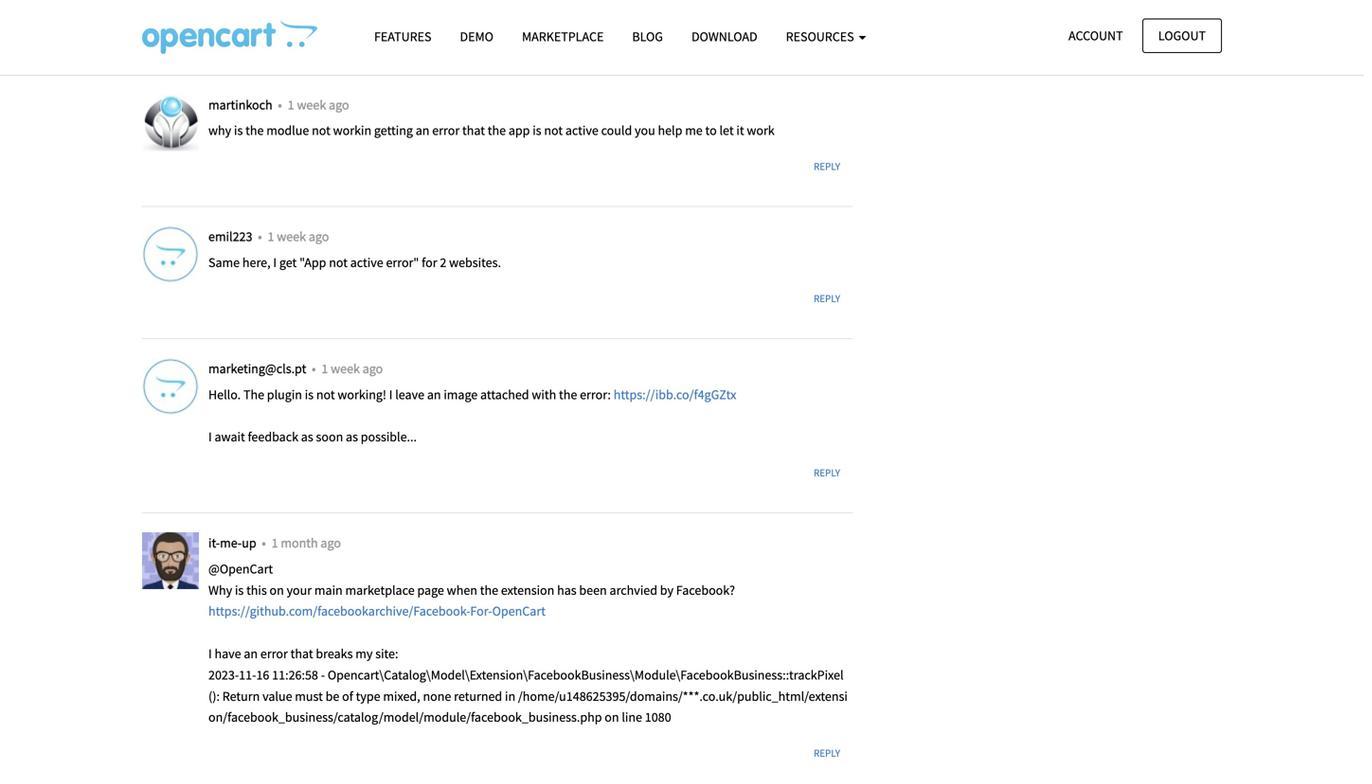 Task type: describe. For each thing, give the bounding box(es) containing it.
on inside @opencart why is this on your main marketplace page when the extension has been archvied by facebook? https://github.com/facebookarchive/facebook-for-opencart
[[270, 582, 284, 599]]

hello. the plugin is not working! i leave an image attached with the error: https://ibb.co/f4ggztx
[[208, 386, 737, 403]]

it me up image
[[142, 533, 199, 589]]

the down martinkoch
[[246, 122, 264, 139]]

must
[[295, 688, 323, 705]]

work
[[747, 122, 775, 139]]

https://ibb.co/f4ggztx
[[614, 386, 737, 403]]

when
[[447, 582, 478, 599]]

opencart\catalog\model\extension\facebookbusiness\module\facebookbusiness::trackpixel
[[328, 667, 844, 684]]

2023-
[[208, 667, 239, 684]]

error"
[[386, 254, 419, 271]]

1 horizontal spatial that
[[462, 122, 485, 139]]

():
[[208, 688, 220, 705]]

https://ibb.co/f4ggztx link
[[614, 386, 737, 403]]

an inside i have an error that breaks my site: 2023-11-16 11:26:58 - opencart\catalog\model\extension\facebookbusiness\module\facebookbusiness::trackpixel (): return value must be of type mixed, none returned in /home/u148625395/domains/***.co.uk/public_html/extensi on/facebook_business/catalog/model/module/facebook_business.php on line 1080
[[244, 645, 258, 662]]

i left await
[[208, 428, 212, 445]]

up
[[242, 534, 256, 552]]

me
[[685, 122, 703, 139]]

1 vertical spatial an
[[427, 386, 441, 403]]

2 vertical spatial 1 week ago
[[322, 360, 383, 377]]

reply button for why is the modlue not workin getting an error that the app is not active could you help me to let it work
[[802, 153, 853, 180]]

marketing@cls.pt image
[[142, 358, 199, 415]]

ago for marketing@cls.pt
[[363, 360, 383, 377]]

value
[[263, 688, 292, 705]]

same here, i get "app not active error" for 2 websites.
[[208, 254, 501, 271]]

marketplace link
[[508, 20, 618, 53]]

logout link
[[1143, 18, 1222, 53]]

here,
[[242, 254, 271, 271]]

by
[[660, 582, 674, 599]]

it-me-up
[[208, 534, 259, 552]]

1 week ago for "app
[[268, 228, 329, 245]]

week for modlue
[[297, 96, 326, 113]]

11:26:58
[[272, 667, 318, 684]]

demo
[[460, 28, 494, 45]]

site:
[[375, 645, 398, 662]]

none
[[423, 688, 451, 705]]

the inside @opencart why is this on your main marketplace page when the extension has been archvied by facebook? https://github.com/facebookarchive/facebook-for-opencart
[[480, 582, 498, 599]]

reply button for same here, i get "app not active error" for 2 websites.
[[802, 285, 853, 312]]

resources
[[786, 28, 857, 45]]

same
[[208, 254, 240, 271]]

have
[[215, 645, 241, 662]]

not left 'working!'
[[316, 386, 335, 403]]

ago for it-me-up
[[321, 534, 341, 552]]

the left app
[[488, 122, 506, 139]]

martinkoch
[[208, 96, 275, 113]]

this
[[246, 582, 267, 599]]

possible...
[[361, 428, 417, 445]]

attached
[[480, 386, 529, 403]]

page
[[417, 582, 444, 599]]

logout
[[1159, 27, 1206, 44]]

await
[[215, 428, 245, 445]]

marketplace
[[345, 582, 415, 599]]

app
[[509, 122, 530, 139]]

i inside i have an error that breaks my site: 2023-11-16 11:26:58 - opencart\catalog\model\extension\facebookbusiness\module\facebookbusiness::trackpixel (): return value must be of type mixed, none returned in /home/u148625395/domains/***.co.uk/public_html/extensi on/facebook_business/catalog/model/module/facebook_business.php on line 1080
[[208, 645, 212, 662]]

you
[[635, 122, 655, 139]]

account link
[[1053, 18, 1140, 53]]

0 vertical spatial error
[[432, 122, 460, 139]]

is right plugin
[[305, 386, 314, 403]]

help
[[658, 122, 683, 139]]

it
[[737, 122, 744, 139]]

error inside i have an error that breaks my site: 2023-11-16 11:26:58 - opencart\catalog\model\extension\facebookbusiness\module\facebookbusiness::trackpixel (): return value must be of type mixed, none returned in /home/u148625395/domains/***.co.uk/public_html/extensi on/facebook_business/catalog/model/module/facebook_business.php on line 1080
[[260, 645, 288, 662]]

could
[[601, 122, 632, 139]]

features link
[[360, 20, 446, 53]]

emil223 image
[[142, 226, 199, 283]]

facebook?
[[676, 582, 735, 599]]

your
[[287, 582, 312, 599]]

for-
[[470, 603, 492, 620]]

feedback
[[248, 428, 298, 445]]

reply for hello. the plugin is not working! i leave an image attached with the error:
[[814, 466, 841, 480]]

archvied
[[610, 582, 658, 599]]

in
[[505, 688, 516, 705]]

image
[[444, 386, 478, 403]]

marketplace
[[522, 28, 604, 45]]

with
[[532, 386, 556, 403]]

week for get
[[277, 228, 306, 245]]

to
[[706, 122, 717, 139]]

line
[[622, 709, 642, 726]]

not left workin
[[312, 122, 331, 139]]

"app
[[299, 254, 326, 271]]

@opencart why is this on your main marketplace page when the extension has been archvied by facebook? https://github.com/facebookarchive/facebook-for-opencart
[[208, 560, 735, 620]]

blog link
[[618, 20, 677, 53]]

@opencart
[[208, 560, 273, 577]]

why
[[208, 582, 232, 599]]

why is the modlue not workin getting an error that the app is not active could you help me to let it work
[[208, 122, 775, 139]]

type
[[356, 688, 381, 705]]

month
[[281, 534, 318, 552]]

is inside @opencart why is this on your main marketplace page when the extension has been archvied by facebook? https://github.com/facebookarchive/facebook-for-opencart
[[235, 582, 244, 599]]

reply button for @opencart
[[802, 740, 853, 767]]

1 for emil223
[[268, 228, 274, 245]]

websites.
[[449, 254, 501, 271]]



Task type: vqa. For each thing, say whether or not it's contained in the screenshot.
archvied
yes



Task type: locate. For each thing, give the bounding box(es) containing it.
1 week ago up 'working!'
[[322, 360, 383, 377]]

0 vertical spatial that
[[462, 122, 485, 139]]

2 vertical spatial an
[[244, 645, 258, 662]]

0 vertical spatial 1 week ago
[[288, 96, 349, 113]]

1 horizontal spatial on
[[605, 709, 619, 726]]

0 vertical spatial week
[[297, 96, 326, 113]]

why
[[208, 122, 231, 139]]

active left error"
[[350, 254, 383, 271]]

not right "app
[[329, 254, 348, 271]]

workin
[[333, 122, 372, 139]]

ago up workin
[[329, 96, 349, 113]]

ago for emil223
[[309, 228, 329, 245]]

reply for same here, i get "app not active error" for 2 websites.
[[814, 292, 841, 305]]

has
[[557, 582, 577, 599]]

an
[[416, 122, 430, 139], [427, 386, 441, 403], [244, 645, 258, 662]]

breaks
[[316, 645, 353, 662]]

ago up 'working!'
[[363, 360, 383, 377]]

1 week ago for not
[[288, 96, 349, 113]]

me-
[[220, 534, 242, 552]]

1 reply button from the top
[[802, 153, 853, 180]]

week up 'working!'
[[331, 360, 360, 377]]

1 reply from the top
[[814, 160, 841, 173]]

my
[[356, 645, 373, 662]]

1 horizontal spatial error
[[432, 122, 460, 139]]

opencart - facebook for opencart image
[[142, 20, 317, 54]]

error:
[[580, 386, 611, 403]]

1 for martinkoch
[[288, 96, 294, 113]]

on
[[270, 582, 284, 599], [605, 709, 619, 726]]

as left the soon
[[301, 428, 313, 445]]

on left line
[[605, 709, 619, 726]]

extension
[[501, 582, 555, 599]]

be
[[326, 688, 340, 705]]

16
[[256, 667, 269, 684]]

1 vertical spatial error
[[260, 645, 288, 662]]

i
[[273, 254, 277, 271], [389, 386, 393, 403], [208, 428, 212, 445], [208, 645, 212, 662]]

martinkoch image
[[142, 94, 199, 151]]

2 as from the left
[[346, 428, 358, 445]]

0 horizontal spatial that
[[291, 645, 313, 662]]

week up modlue
[[297, 96, 326, 113]]

is left this
[[235, 582, 244, 599]]

2 reply from the top
[[814, 292, 841, 305]]

is right app
[[533, 122, 542, 139]]

error right getting
[[432, 122, 460, 139]]

0 vertical spatial an
[[416, 122, 430, 139]]

getting
[[374, 122, 413, 139]]

that inside i have an error that breaks my site: 2023-11-16 11:26:58 - opencart\catalog\model\extension\facebookbusiness\module\facebookbusiness::trackpixel (): return value must be of type mixed, none returned in /home/u148625395/domains/***.co.uk/public_html/extensi on/facebook_business/catalog/model/module/facebook_business.php on line 1080
[[291, 645, 313, 662]]

that left app
[[462, 122, 485, 139]]

for
[[422, 254, 437, 271]]

1080
[[645, 709, 671, 726]]

https://github.com/facebookarchive/facebook-for-opencart link
[[208, 603, 546, 620]]

reply for why is the modlue not workin getting an error that the app is not active could you help me to let it work
[[814, 160, 841, 173]]

an right getting
[[416, 122, 430, 139]]

account
[[1069, 27, 1123, 44]]

2 reply button from the top
[[802, 285, 853, 312]]

reply button for hello. the plugin is not working! i leave an image attached with the error:
[[802, 460, 853, 487]]

3 reply button from the top
[[802, 460, 853, 487]]

1 horizontal spatial as
[[346, 428, 358, 445]]

an right leave
[[427, 386, 441, 403]]

reply button
[[802, 153, 853, 180], [802, 285, 853, 312], [802, 460, 853, 487], [802, 740, 853, 767]]

on right this
[[270, 582, 284, 599]]

1 week ago up get
[[268, 228, 329, 245]]

11-
[[239, 667, 256, 684]]

1 up modlue
[[288, 96, 294, 113]]

been
[[579, 582, 607, 599]]

get
[[279, 254, 297, 271]]

1 vertical spatial 1 week ago
[[268, 228, 329, 245]]

not right app
[[544, 122, 563, 139]]

i left have
[[208, 645, 212, 662]]

0 horizontal spatial active
[[350, 254, 383, 271]]

ago right month
[[321, 534, 341, 552]]

active
[[566, 122, 599, 139], [350, 254, 383, 271]]

reply for @opencart
[[814, 747, 841, 760]]

0 vertical spatial active
[[566, 122, 599, 139]]

ago for martinkoch
[[329, 96, 349, 113]]

0 horizontal spatial error
[[260, 645, 288, 662]]

i have an error that breaks my site: 2023-11-16 11:26:58 - opencart\catalog\model\extension\facebookbusiness\module\facebookbusiness::trackpixel (): return value must be of type mixed, none returned in /home/u148625395/domains/***.co.uk/public_html/extensi on/facebook_business/catalog/model/module/facebook_business.php on line 1080
[[208, 645, 848, 726]]

main
[[315, 582, 343, 599]]

is
[[234, 122, 243, 139], [533, 122, 542, 139], [305, 386, 314, 403], [235, 582, 244, 599]]

1 right "marketing@cls.pt"
[[322, 360, 328, 377]]

https://github.com/facebookarchive/facebook-
[[208, 603, 470, 620]]

i await feedback as soon as possible...
[[208, 428, 417, 445]]

1 month ago
[[272, 534, 341, 552]]

ago up "app
[[309, 228, 329, 245]]

1 week ago up modlue
[[288, 96, 349, 113]]

download
[[692, 28, 758, 45]]

error up 16
[[260, 645, 288, 662]]

is right why
[[234, 122, 243, 139]]

-
[[321, 667, 325, 684]]

/home/u148625395/domains/***.co.uk/public_html/extensi
[[518, 688, 848, 705]]

1 as from the left
[[301, 428, 313, 445]]

0 vertical spatial on
[[270, 582, 284, 599]]

4 reply from the top
[[814, 747, 841, 760]]

on inside i have an error that breaks my site: 2023-11-16 11:26:58 - opencart\catalog\model\extension\facebookbusiness\module\facebookbusiness::trackpixel (): return value must be of type mixed, none returned in /home/u148625395/domains/***.co.uk/public_html/extensi on/facebook_business/catalog/model/module/facebook_business.php on line 1080
[[605, 709, 619, 726]]

emil223
[[208, 228, 255, 245]]

that
[[462, 122, 485, 139], [291, 645, 313, 662]]

as
[[301, 428, 313, 445], [346, 428, 358, 445]]

0 horizontal spatial as
[[301, 428, 313, 445]]

3 reply from the top
[[814, 466, 841, 480]]

on/facebook_business/catalog/model/module/facebook_business.php
[[208, 709, 602, 726]]

0 horizontal spatial on
[[270, 582, 284, 599]]

mixed,
[[383, 688, 420, 705]]

week
[[297, 96, 326, 113], [277, 228, 306, 245], [331, 360, 360, 377]]

1 for it-me-up
[[272, 534, 278, 552]]

marketing@cls.pt
[[208, 360, 309, 377]]

active left could
[[566, 122, 599, 139]]

1 for marketing@cls.pt
[[322, 360, 328, 377]]

resources link
[[772, 20, 881, 53]]

2 vertical spatial week
[[331, 360, 360, 377]]

1 left month
[[272, 534, 278, 552]]

soon
[[316, 428, 343, 445]]

i left leave
[[389, 386, 393, 403]]

the
[[243, 386, 264, 403]]

week up get
[[277, 228, 306, 245]]

1 vertical spatial week
[[277, 228, 306, 245]]

as right the soon
[[346, 428, 358, 445]]

error
[[432, 122, 460, 139], [260, 645, 288, 662]]

the right the with
[[559, 386, 577, 403]]

let
[[720, 122, 734, 139]]

1 vertical spatial that
[[291, 645, 313, 662]]

1 week ago
[[288, 96, 349, 113], [268, 228, 329, 245], [322, 360, 383, 377]]

working!
[[338, 386, 387, 403]]

an up 11-
[[244, 645, 258, 662]]

hello.
[[208, 386, 241, 403]]

of
[[342, 688, 353, 705]]

ago
[[329, 96, 349, 113], [309, 228, 329, 245], [363, 360, 383, 377], [321, 534, 341, 552]]

the up for-
[[480, 582, 498, 599]]

it-
[[208, 534, 220, 552]]

2
[[440, 254, 447, 271]]

1 up here,
[[268, 228, 274, 245]]

return
[[222, 688, 260, 705]]

1 horizontal spatial active
[[566, 122, 599, 139]]

demo link
[[446, 20, 508, 53]]

1 vertical spatial on
[[605, 709, 619, 726]]

that up 11:26:58
[[291, 645, 313, 662]]

download link
[[677, 20, 772, 53]]

returned
[[454, 688, 502, 705]]

1 vertical spatial active
[[350, 254, 383, 271]]

blog
[[632, 28, 663, 45]]

features
[[374, 28, 432, 45]]

4 reply button from the top
[[802, 740, 853, 767]]

i left get
[[273, 254, 277, 271]]



